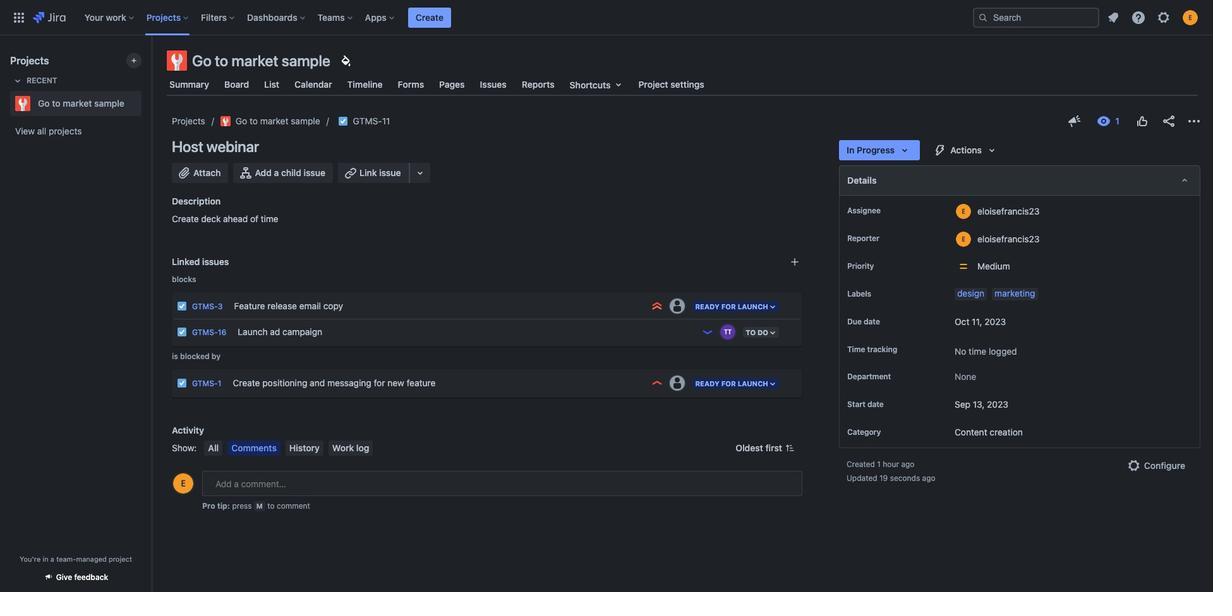 Task type: describe. For each thing, give the bounding box(es) containing it.
ad
[[270, 326, 280, 337]]

history button
[[286, 441, 324, 456]]

all button
[[204, 441, 223, 456]]

primary element
[[8, 0, 973, 35]]

Add a comment… field
[[202, 472, 803, 497]]

2023 for sep 13, 2023
[[987, 400, 1009, 410]]

profile image of eloisefrancis23 image
[[173, 474, 193, 494]]

new
[[388, 378, 404, 388]]

feature
[[234, 301, 265, 311]]

your work
[[85, 12, 126, 22]]

blocked
[[180, 352, 210, 362]]

sidebar navigation image
[[138, 51, 166, 76]]

design
[[958, 288, 985, 299]]

no time logged
[[955, 346, 1017, 357]]

comments button
[[228, 441, 281, 456]]

tracking
[[868, 345, 898, 355]]

projects button
[[143, 7, 193, 27]]

view all projects link
[[10, 120, 142, 143]]

calendar link
[[292, 73, 335, 96]]

newest first image
[[785, 444, 795, 454]]

2 vertical spatial go to market sample
[[236, 116, 320, 126]]

description
[[172, 196, 221, 207]]

menu bar containing all
[[202, 441, 376, 456]]

create for create
[[416, 12, 444, 22]]

start date
[[848, 400, 884, 410]]

configure
[[1144, 461, 1186, 472]]

go for the right go to market sample link
[[236, 116, 247, 126]]

1 vertical spatial go to market sample
[[38, 98, 124, 109]]

oldest
[[736, 443, 763, 454]]

settings image
[[1157, 10, 1172, 25]]

blocks
[[172, 275, 196, 284]]

pages
[[439, 79, 465, 90]]

oldest first
[[736, 443, 782, 454]]

give feedback
[[56, 573, 108, 583]]

1 vertical spatial ago
[[923, 474, 936, 484]]

sample for the right go to market sample link
[[291, 116, 320, 126]]

board
[[224, 79, 249, 90]]

add to starred image
[[138, 96, 153, 111]]

set background color image
[[338, 53, 353, 68]]

settings
[[671, 79, 705, 90]]

11
[[382, 116, 390, 126]]

launch ad campaign
[[238, 326, 322, 337]]

work log
[[332, 443, 369, 454]]

marketing
[[995, 288, 1036, 299]]

0 horizontal spatial a
[[50, 556, 54, 564]]

issues
[[202, 257, 229, 267]]

0 vertical spatial sample
[[282, 52, 331, 70]]

assignee
[[848, 206, 881, 216]]

19
[[880, 474, 888, 484]]

launch ad campaign link
[[233, 320, 697, 345]]

teams
[[318, 12, 345, 22]]

teams button
[[314, 7, 358, 27]]

is blocked by
[[172, 352, 221, 362]]

issues
[[480, 79, 507, 90]]

actions image
[[1187, 114, 1202, 129]]

terry turtle image
[[721, 325, 736, 340]]

design link
[[955, 288, 987, 301]]

forms link
[[395, 73, 427, 96]]

hour
[[883, 460, 899, 470]]

1 horizontal spatial go
[[192, 52, 212, 70]]

timeline link
[[345, 73, 385, 96]]

sample for go to market sample link to the left
[[94, 98, 124, 109]]

your work button
[[81, 7, 139, 27]]

1 vertical spatial projects
[[10, 55, 49, 66]]

tip:
[[217, 502, 230, 511]]

you're in a team-managed project
[[20, 556, 132, 564]]

gtms-16 link
[[192, 328, 227, 338]]

give feedback button
[[36, 568, 116, 588]]

create deck ahead of time
[[172, 214, 278, 224]]

your
[[85, 12, 104, 22]]

banner containing your work
[[0, 0, 1214, 35]]

medium
[[978, 261, 1010, 272]]

link web pages and more image
[[412, 166, 428, 181]]

oct
[[955, 317, 970, 327]]

gtms-11 link
[[353, 114, 390, 129]]

oct 11, 2023
[[955, 317, 1006, 327]]

help image
[[1131, 10, 1147, 25]]

gtms-3 link
[[192, 302, 223, 312]]

projects for projects popup button
[[146, 12, 181, 22]]

recent
[[27, 76, 57, 85]]

0 horizontal spatial ago
[[902, 460, 915, 470]]

all
[[37, 126, 46, 137]]

messaging
[[327, 378, 372, 388]]

priority: low image
[[702, 326, 714, 339]]

you're
[[20, 556, 41, 564]]

pro
[[202, 502, 215, 511]]

in
[[43, 556, 48, 564]]

1 for created
[[878, 460, 881, 470]]

time tracking
[[848, 345, 898, 355]]

dashboards
[[247, 12, 297, 22]]

calendar
[[295, 79, 332, 90]]

gtms- for 16
[[192, 328, 218, 338]]

host
[[172, 138, 203, 155]]

appswitcher icon image
[[11, 10, 27, 25]]

due date
[[848, 317, 880, 327]]

1 vertical spatial time
[[969, 346, 987, 357]]

1 for gtms-
[[218, 379, 222, 389]]

positioning
[[262, 378, 307, 388]]

sep 13, 2023
[[955, 400, 1009, 410]]

all
[[208, 443, 219, 454]]

priority: high image
[[651, 377, 664, 390]]

notifications image
[[1106, 10, 1121, 25]]

project settings
[[639, 79, 705, 90]]

to right 'go to market sample' icon
[[250, 116, 258, 126]]

to up board on the left of page
[[215, 52, 228, 70]]

task image
[[338, 116, 348, 126]]

3
[[218, 302, 223, 312]]

oldest first button
[[728, 441, 803, 456]]

a inside add a child issue button
[[274, 167, 279, 178]]

activity
[[172, 425, 204, 436]]

no
[[955, 346, 967, 357]]

press
[[232, 502, 252, 511]]

add a child issue button
[[234, 163, 333, 183]]

show:
[[172, 443, 197, 454]]

issue type: task image for feature release email copy
[[177, 301, 187, 312]]

details element
[[839, 166, 1201, 196]]

launch
[[238, 326, 268, 337]]

feature release email copy
[[234, 301, 343, 311]]

0 vertical spatial go to market sample
[[192, 52, 331, 70]]

projects for the projects link at the left of page
[[172, 116, 205, 126]]



Task type: vqa. For each thing, say whether or not it's contained in the screenshot.
More information about the Context fields Icon corresponding to Context Fields element
no



Task type: locate. For each thing, give the bounding box(es) containing it.
none
[[955, 372, 977, 383]]

of
[[250, 214, 258, 224]]

13,
[[973, 400, 985, 410]]

date right due
[[864, 317, 880, 327]]

for
[[374, 378, 385, 388]]

go to market sample down list 'link'
[[236, 116, 320, 126]]

sample left add to starred image
[[94, 98, 124, 109]]

issue type: task image
[[177, 327, 187, 338]]

2 vertical spatial create
[[233, 378, 260, 388]]

configure link
[[1119, 457, 1193, 477]]

2023 for oct 11, 2023
[[985, 317, 1006, 327]]

priority: highest image
[[651, 300, 664, 313]]

due
[[848, 317, 862, 327]]

campaign
[[283, 326, 322, 337]]

date
[[864, 317, 880, 327], [868, 400, 884, 410]]

go to market sample link up view all projects link at the left
[[10, 91, 137, 116]]

time
[[261, 214, 278, 224], [969, 346, 987, 357]]

log
[[356, 443, 369, 454]]

2 vertical spatial projects
[[172, 116, 205, 126]]

to down recent
[[52, 98, 60, 109]]

issue right 'link' at left top
[[379, 167, 401, 178]]

1 issue from the left
[[304, 167, 326, 178]]

projects
[[146, 12, 181, 22], [10, 55, 49, 66], [172, 116, 205, 126]]

create
[[416, 12, 444, 22], [172, 214, 199, 224], [233, 378, 260, 388]]

shortcuts
[[570, 79, 611, 90]]

by
[[212, 352, 221, 362]]

create for create deck ahead of time
[[172, 214, 199, 224]]

1 vertical spatial 1
[[878, 460, 881, 470]]

create positioning and messaging for new feature link
[[228, 371, 646, 396]]

updated
[[847, 474, 878, 484]]

0 vertical spatial market
[[232, 52, 278, 70]]

sample up calendar
[[282, 52, 331, 70]]

host webinar
[[172, 138, 259, 155]]

2 vertical spatial market
[[260, 116, 288, 126]]

2 horizontal spatial go
[[236, 116, 247, 126]]

1 horizontal spatial ago
[[923, 474, 936, 484]]

view
[[15, 126, 35, 137]]

ago up seconds
[[902, 460, 915, 470]]

date for sep 13, 2023
[[868, 400, 884, 410]]

a right in
[[50, 556, 54, 564]]

0 vertical spatial projects
[[146, 12, 181, 22]]

Search field
[[973, 7, 1100, 27]]

2023 right the "13,"
[[987, 400, 1009, 410]]

labels
[[848, 289, 872, 299]]

1 inside the created 1 hour ago updated 19 seconds ago
[[878, 460, 881, 470]]

0 horizontal spatial go
[[38, 98, 50, 109]]

gtms- for 3
[[192, 302, 218, 312]]

to
[[215, 52, 228, 70], [52, 98, 60, 109], [250, 116, 258, 126], [268, 502, 275, 511]]

go to market sample link down list 'link'
[[220, 114, 320, 129]]

comments
[[231, 443, 277, 454]]

seconds
[[890, 474, 920, 484]]

go to market sample up list
[[192, 52, 331, 70]]

gtms- down the is blocked by
[[192, 379, 218, 389]]

reporter
[[848, 234, 880, 243]]

projects up the host
[[172, 116, 205, 126]]

and
[[310, 378, 325, 388]]

vote options: no one has voted for this issue yet. image
[[1135, 114, 1150, 129]]

create right apps popup button
[[416, 12, 444, 22]]

attach button
[[172, 163, 228, 183]]

0 vertical spatial 2023
[[985, 317, 1006, 327]]

priority
[[848, 262, 874, 271]]

copy link to issue image
[[388, 116, 398, 126]]

department
[[848, 373, 891, 382]]

0 vertical spatial a
[[274, 167, 279, 178]]

1 vertical spatial market
[[63, 98, 92, 109]]

0 vertical spatial go
[[192, 52, 212, 70]]

search image
[[978, 12, 989, 22]]

give feedback image
[[1068, 114, 1083, 129]]

market for go to market sample link to the left
[[63, 98, 92, 109]]

list
[[264, 79, 279, 90]]

ago right seconds
[[923, 474, 936, 484]]

2 issue from the left
[[379, 167, 401, 178]]

2023
[[985, 317, 1006, 327], [987, 400, 1009, 410]]

1 vertical spatial a
[[50, 556, 54, 564]]

time
[[848, 345, 866, 355]]

collapse recent projects image
[[10, 73, 25, 88]]

1 vertical spatial 2023
[[987, 400, 1009, 410]]

issue type: task image left gtms-3
[[177, 301, 187, 312]]

reports link
[[519, 73, 557, 96]]

start
[[848, 400, 866, 410]]

forms
[[398, 79, 424, 90]]

gtms- up gtms-16 'link'
[[192, 302, 218, 312]]

projects inside popup button
[[146, 12, 181, 22]]

go up summary
[[192, 52, 212, 70]]

filters
[[201, 12, 227, 22]]

to right the m
[[268, 502, 275, 511]]

gtms-1
[[192, 379, 222, 389]]

0 vertical spatial ago
[[902, 460, 915, 470]]

market up view all projects link at the left
[[63, 98, 92, 109]]

create left positioning
[[233, 378, 260, 388]]

0 vertical spatial create
[[416, 12, 444, 22]]

go to market sample up view all projects link at the left
[[38, 98, 124, 109]]

market up list
[[232, 52, 278, 70]]

work log button
[[329, 441, 373, 456]]

go to market sample image
[[220, 116, 231, 126]]

2 vertical spatial sample
[[291, 116, 320, 126]]

a right add
[[274, 167, 279, 178]]

pages link
[[437, 73, 467, 96]]

shortcuts button
[[567, 73, 629, 96]]

date right start
[[868, 400, 884, 410]]

jira image
[[33, 10, 66, 25], [33, 10, 66, 25]]

issue
[[304, 167, 326, 178], [379, 167, 401, 178]]

menu bar
[[202, 441, 376, 456]]

feedback
[[74, 573, 108, 583]]

1 vertical spatial date
[[868, 400, 884, 410]]

market
[[232, 52, 278, 70], [63, 98, 92, 109], [260, 116, 288, 126]]

banner
[[0, 0, 1214, 35]]

time right of
[[261, 214, 278, 224]]

webinar
[[206, 138, 259, 155]]

gtms-3
[[192, 302, 223, 312]]

market for the right go to market sample link
[[260, 116, 288, 126]]

projects up recent
[[10, 55, 49, 66]]

go right 'go to market sample' icon
[[236, 116, 247, 126]]

create project image
[[129, 56, 139, 66]]

child
[[281, 167, 301, 178]]

ahead
[[223, 214, 248, 224]]

1 vertical spatial issue type: task image
[[177, 379, 187, 389]]

create inside button
[[416, 12, 444, 22]]

1 horizontal spatial time
[[969, 346, 987, 357]]

1 horizontal spatial 1
[[878, 460, 881, 470]]

market down list 'link'
[[260, 116, 288, 126]]

go for go to market sample link to the left
[[38, 98, 50, 109]]

0 vertical spatial time
[[261, 214, 278, 224]]

gtms- right task icon
[[353, 116, 382, 126]]

create down description
[[172, 214, 199, 224]]

1 vertical spatial go
[[38, 98, 50, 109]]

go down recent
[[38, 98, 50, 109]]

link issue button
[[338, 163, 410, 183]]

issue type: task image for create positioning and messaging for new feature
[[177, 379, 187, 389]]

2 issue type: task image from the top
[[177, 379, 187, 389]]

go to market sample
[[192, 52, 331, 70], [38, 98, 124, 109], [236, 116, 320, 126]]

dashboards button
[[243, 7, 310, 27]]

2 horizontal spatial create
[[416, 12, 444, 22]]

0 horizontal spatial issue
[[304, 167, 326, 178]]

0 horizontal spatial 1
[[218, 379, 222, 389]]

deck
[[201, 214, 221, 224]]

1 horizontal spatial go to market sample link
[[220, 114, 320, 129]]

project
[[639, 79, 668, 90]]

share image
[[1162, 114, 1177, 129]]

issue type: task image
[[177, 301, 187, 312], [177, 379, 187, 389]]

apps
[[365, 12, 387, 22]]

sep
[[955, 400, 971, 410]]

projects right work
[[146, 12, 181, 22]]

tab list containing summary
[[159, 73, 1206, 96]]

1 horizontal spatial issue
[[379, 167, 401, 178]]

feature release email copy link
[[229, 294, 646, 319]]

0 horizontal spatial create
[[172, 214, 199, 224]]

1 vertical spatial create
[[172, 214, 199, 224]]

history
[[289, 443, 320, 454]]

0 vertical spatial 1
[[218, 379, 222, 389]]

comment
[[277, 502, 310, 511]]

apps button
[[361, 7, 399, 27]]

2 vertical spatial go
[[236, 116, 247, 126]]

creation
[[990, 427, 1023, 438]]

link
[[360, 167, 377, 178]]

work
[[332, 443, 354, 454]]

0 horizontal spatial time
[[261, 214, 278, 224]]

gtms- for 11
[[353, 116, 382, 126]]

0 vertical spatial date
[[864, 317, 880, 327]]

your profile and settings image
[[1183, 10, 1198, 25]]

category
[[848, 428, 881, 438]]

issue type: task image left gtms-1 link
[[177, 379, 187, 389]]

1 down by
[[218, 379, 222, 389]]

date for oct 11, 2023
[[864, 317, 880, 327]]

team-
[[56, 556, 76, 564]]

0 vertical spatial issue type: task image
[[177, 301, 187, 312]]

m
[[256, 502, 263, 511]]

board link
[[222, 73, 252, 96]]

1 horizontal spatial a
[[274, 167, 279, 178]]

copy
[[323, 301, 343, 311]]

gtms- right issue type: task icon
[[192, 328, 218, 338]]

1 left hour
[[878, 460, 881, 470]]

issue right child
[[304, 167, 326, 178]]

work
[[106, 12, 126, 22]]

gtms- for 1
[[192, 379, 218, 389]]

project settings link
[[636, 73, 707, 96]]

sample down calendar link
[[291, 116, 320, 126]]

2023 right 11,
[[985, 317, 1006, 327]]

a
[[274, 167, 279, 178], [50, 556, 54, 564]]

time right no on the right of the page
[[969, 346, 987, 357]]

1 issue type: task image from the top
[[177, 301, 187, 312]]

0 horizontal spatial go to market sample link
[[10, 91, 137, 116]]

link an issue image
[[790, 257, 800, 267]]

1 horizontal spatial create
[[233, 378, 260, 388]]

gtms-
[[353, 116, 382, 126], [192, 302, 218, 312], [192, 328, 218, 338], [192, 379, 218, 389]]

create for create positioning and messaging for new feature
[[233, 378, 260, 388]]

projects
[[49, 126, 82, 137]]

tab list
[[159, 73, 1206, 96]]

link issue
[[360, 167, 401, 178]]

1 vertical spatial sample
[[94, 98, 124, 109]]



